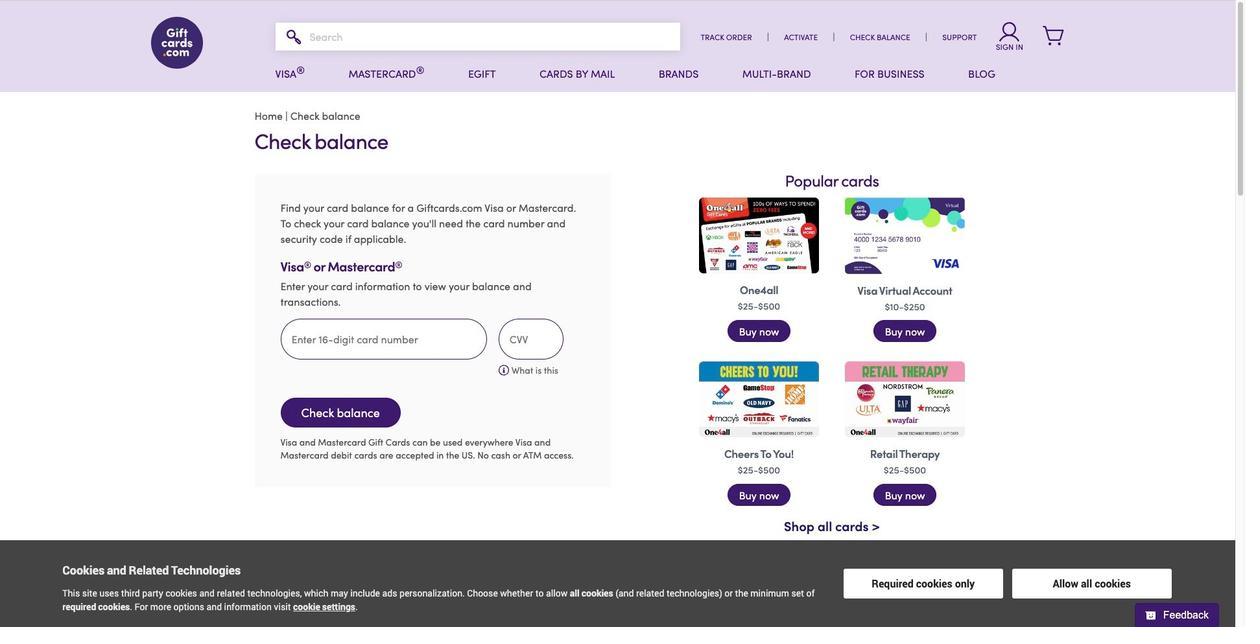 Task type: locate. For each thing, give the bounding box(es) containing it.
Search for Gift Cards text field
[[308, 29, 673, 44]]

one4all image
[[699, 198, 819, 274]]

cheers to you image
[[699, 362, 819, 438]]

retail therapy image
[[845, 362, 965, 438]]

None search field
[[275, 23, 680, 51]]

CVV text field
[[499, 319, 563, 360]]

Enter 16-digit card number text field
[[281, 319, 487, 360]]

main content
[[0, 108, 1236, 628]]



Task type: describe. For each thing, give the bounding box(es) containing it.
search bar field
[[275, 23, 680, 51]]

visa gift virtual account image
[[845, 198, 965, 274]]



Task type: vqa. For each thing, say whether or not it's contained in the screenshot.
Visa Gift Virtual Account image
yes



